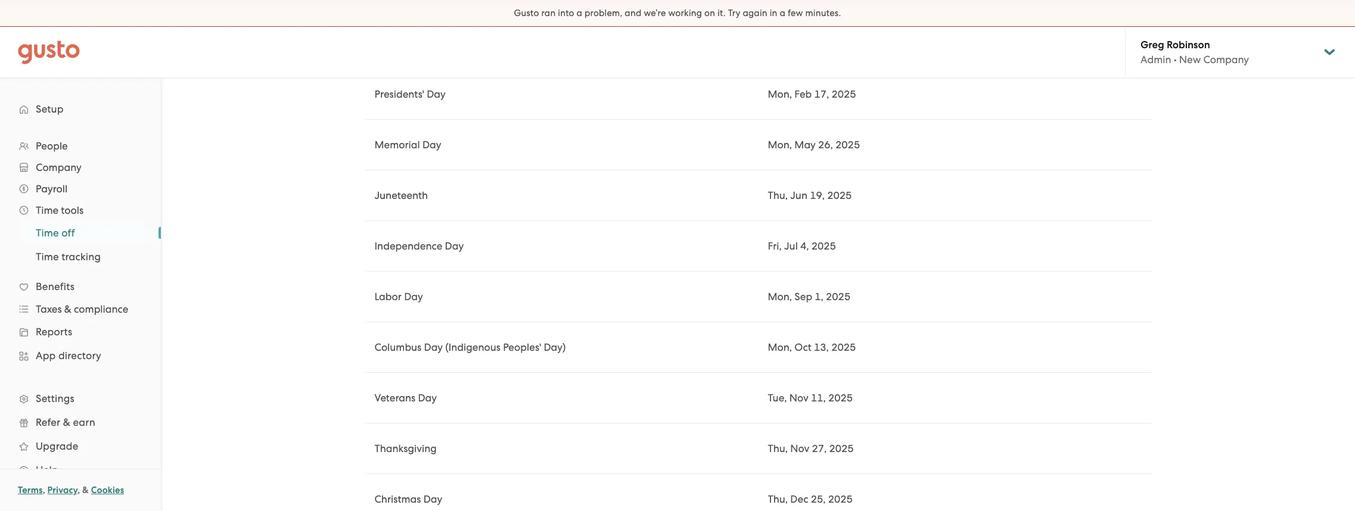 Task type: describe. For each thing, give the bounding box(es) containing it.
mon, oct 13, 2025
[[768, 342, 856, 354]]

greg
[[1141, 39, 1165, 51]]

day for columbus
[[424, 342, 443, 354]]

nov for 27,
[[791, 443, 810, 455]]

fri,
[[768, 240, 782, 252]]

greg robinson admin • new company
[[1141, 39, 1250, 66]]

settings
[[36, 393, 74, 405]]

feb
[[795, 88, 812, 100]]

tracking
[[62, 251, 101, 263]]

directory
[[58, 350, 101, 362]]

reports link
[[12, 321, 149, 343]]

1,
[[815, 291, 824, 303]]

25,
[[811, 494, 826, 506]]

payroll
[[36, 183, 67, 195]]

veterans
[[375, 392, 416, 404]]

robinson
[[1167, 39, 1211, 51]]

thu, dec 25, 2025
[[768, 494, 853, 506]]

sep
[[795, 291, 813, 303]]

time off link
[[21, 222, 149, 244]]

time for time tools
[[36, 204, 58, 216]]

on
[[705, 8, 716, 18]]

dec
[[791, 494, 809, 506]]

thu, jun 19, 2025
[[768, 190, 852, 202]]

we're
[[644, 8, 666, 18]]

compliance
[[74, 303, 128, 315]]

time for time off
[[36, 227, 59, 239]]

memorial day
[[375, 139, 442, 151]]

admin
[[1141, 54, 1172, 66]]

19,
[[810, 190, 825, 202]]

cookies button
[[91, 484, 124, 498]]

2025 for thu, nov 27, 2025
[[830, 443, 854, 455]]

4,
[[801, 240, 809, 252]]

app directory
[[36, 350, 101, 362]]

setup link
[[12, 98, 149, 120]]

app directory link
[[12, 345, 149, 367]]

help link
[[12, 460, 149, 481]]

it.
[[718, 8, 726, 18]]

2025 for fri, jul 4, 2025
[[812, 240, 836, 252]]

thu, for thu, nov 27, 2025
[[768, 443, 788, 455]]

list containing time off
[[0, 221, 161, 269]]

refer & earn link
[[12, 412, 149, 433]]

new
[[1180, 54, 1201, 66]]

1 , from the left
[[43, 485, 45, 496]]

time off
[[36, 227, 75, 239]]

presidents'
[[375, 88, 424, 100]]

jul
[[785, 240, 798, 252]]

11,
[[811, 392, 826, 404]]

17,
[[815, 88, 830, 100]]

taxes & compliance
[[36, 303, 128, 315]]

26,
[[819, 139, 833, 151]]

payroll button
[[12, 178, 149, 200]]

refer
[[36, 417, 60, 429]]

time tracking link
[[21, 246, 149, 268]]

labor
[[375, 291, 402, 303]]

columbus
[[375, 342, 422, 354]]

nov for 11,
[[790, 392, 809, 404]]

gusto ran into a problem, and we're working on it. try again in a few minutes.
[[514, 8, 842, 18]]

list containing people
[[0, 135, 161, 482]]

ran
[[542, 8, 556, 18]]

privacy link
[[47, 485, 78, 496]]

time tools
[[36, 204, 84, 216]]

2 vertical spatial &
[[82, 485, 89, 496]]

independence day
[[375, 240, 464, 252]]

2025 for mon, oct 13, 2025
[[832, 342, 856, 354]]

2025 for mon, feb 17, 2025
[[832, 88, 856, 100]]

independence
[[375, 240, 443, 252]]

mon, for mon, may 26, 2025
[[768, 139, 792, 151]]

time for time tracking
[[36, 251, 59, 263]]

app
[[36, 350, 56, 362]]

mon, feb 17, 2025
[[768, 88, 856, 100]]

time tools button
[[12, 200, 149, 221]]

13,
[[814, 342, 829, 354]]

benefits link
[[12, 276, 149, 298]]

thu, nov 27, 2025
[[768, 443, 854, 455]]

christmas
[[375, 494, 421, 506]]

2 , from the left
[[78, 485, 80, 496]]

1 a from the left
[[577, 8, 583, 18]]

day for independence
[[445, 240, 464, 252]]

tue,
[[768, 392, 787, 404]]

day for christmas
[[424, 494, 443, 506]]



Task type: locate. For each thing, give the bounding box(es) containing it.
problem,
[[585, 8, 623, 18]]

presidents' day
[[375, 88, 446, 100]]

oct
[[795, 342, 812, 354]]

a right in
[[780, 8, 786, 18]]

few
[[788, 8, 803, 18]]

labor day
[[375, 291, 423, 303]]

0 horizontal spatial ,
[[43, 485, 45, 496]]

2025 right 25,
[[829, 494, 853, 506]]

tue, nov 11, 2025
[[768, 392, 853, 404]]

2 mon, from the top
[[768, 139, 792, 151]]

2025 right "26,"
[[836, 139, 860, 151]]

thu, left the jun
[[768, 190, 788, 202]]

help
[[36, 464, 58, 476]]

upgrade
[[36, 441, 78, 453]]

2 a from the left
[[780, 8, 786, 18]]

2 list from the top
[[0, 221, 161, 269]]

3 thu, from the top
[[768, 494, 788, 506]]

thu, left the dec
[[768, 494, 788, 506]]

company
[[1204, 54, 1250, 66], [36, 162, 82, 173]]

1 time from the top
[[36, 204, 58, 216]]

off
[[62, 227, 75, 239]]

2025 for thu, dec 25, 2025
[[829, 494, 853, 506]]

terms link
[[18, 485, 43, 496]]

mon, sep 1, 2025
[[768, 291, 851, 303]]

0 vertical spatial nov
[[790, 392, 809, 404]]

day for labor
[[404, 291, 423, 303]]

1 vertical spatial company
[[36, 162, 82, 173]]

mon, left may
[[768, 139, 792, 151]]

day right christmas
[[424, 494, 443, 506]]

mon, left feb
[[768, 88, 792, 100]]

in
[[770, 8, 778, 18]]

a right into
[[577, 8, 583, 18]]

tools
[[61, 204, 84, 216]]

, left privacy link
[[43, 485, 45, 496]]

jun
[[791, 190, 808, 202]]

columbus day (indigenous peoples' day)
[[375, 342, 566, 354]]

,
[[43, 485, 45, 496], [78, 485, 80, 496]]

0 horizontal spatial a
[[577, 8, 583, 18]]

nov
[[790, 392, 809, 404], [791, 443, 810, 455]]

2025 right 17,
[[832, 88, 856, 100]]

day right labor
[[404, 291, 423, 303]]

time left off
[[36, 227, 59, 239]]

and
[[625, 8, 642, 18]]

may
[[795, 139, 816, 151]]

2025 right the 11,
[[829, 392, 853, 404]]

3 time from the top
[[36, 251, 59, 263]]

1 vertical spatial &
[[63, 417, 70, 429]]

day)
[[544, 342, 566, 354]]

upgrade link
[[12, 436, 149, 457]]

day right columbus
[[424, 342, 443, 354]]

juneteenth
[[375, 190, 428, 202]]

2025 right 4,
[[812, 240, 836, 252]]

privacy
[[47, 485, 78, 496]]

1 thu, from the top
[[768, 190, 788, 202]]

try
[[728, 8, 741, 18]]

& right taxes in the bottom of the page
[[64, 303, 71, 315]]

0 horizontal spatial company
[[36, 162, 82, 173]]

settings link
[[12, 388, 149, 410]]

4 mon, from the top
[[768, 342, 792, 354]]

& for compliance
[[64, 303, 71, 315]]

1 vertical spatial thu,
[[768, 443, 788, 455]]

time inside dropdown button
[[36, 204, 58, 216]]

time
[[36, 204, 58, 216], [36, 227, 59, 239], [36, 251, 59, 263]]

company down people
[[36, 162, 82, 173]]

reports
[[36, 326, 72, 338]]

company inside dropdown button
[[36, 162, 82, 173]]

again
[[743, 8, 768, 18]]

time down payroll
[[36, 204, 58, 216]]

people button
[[12, 135, 149, 157]]

day right veterans
[[418, 392, 437, 404]]

1 horizontal spatial company
[[1204, 54, 1250, 66]]

cookies
[[91, 485, 124, 496]]

mon, left the sep
[[768, 291, 792, 303]]

1 vertical spatial nov
[[791, 443, 810, 455]]

mon, for mon, feb 17, 2025
[[768, 88, 792, 100]]

0 vertical spatial &
[[64, 303, 71, 315]]

2025 right 27,
[[830, 443, 854, 455]]

thanksgiving
[[375, 443, 437, 455]]

2 time from the top
[[36, 227, 59, 239]]

veterans day
[[375, 392, 437, 404]]

& for earn
[[63, 417, 70, 429]]

3 mon, from the top
[[768, 291, 792, 303]]

time down the time off
[[36, 251, 59, 263]]

benefits
[[36, 281, 75, 293]]

gusto
[[514, 8, 539, 18]]

(indigenous
[[446, 342, 501, 354]]

fri, jul 4, 2025
[[768, 240, 836, 252]]

christmas day
[[375, 494, 443, 506]]

minutes.
[[806, 8, 842, 18]]

0 vertical spatial thu,
[[768, 190, 788, 202]]

2025 right 1,
[[826, 291, 851, 303]]

& inside dropdown button
[[64, 303, 71, 315]]

peoples'
[[503, 342, 542, 354]]

2025 for tue, nov 11, 2025
[[829, 392, 853, 404]]

day right independence
[[445, 240, 464, 252]]

terms , privacy , & cookies
[[18, 485, 124, 496]]

mon, left oct on the right bottom
[[768, 342, 792, 354]]

list
[[0, 135, 161, 482], [0, 221, 161, 269]]

2025 right 13,
[[832, 342, 856, 354]]

2025 for thu, jun 19, 2025
[[828, 190, 852, 202]]

memorial
[[375, 139, 420, 151]]

taxes
[[36, 303, 62, 315]]

a
[[577, 8, 583, 18], [780, 8, 786, 18]]

company button
[[12, 157, 149, 178]]

2025 right 19,
[[828, 190, 852, 202]]

& down 'help' link
[[82, 485, 89, 496]]

1 vertical spatial time
[[36, 227, 59, 239]]

1 horizontal spatial ,
[[78, 485, 80, 496]]

day for presidents'
[[427, 88, 446, 100]]

thu, for thu, jun 19, 2025
[[768, 190, 788, 202]]

0 vertical spatial company
[[1204, 54, 1250, 66]]

company right new
[[1204, 54, 1250, 66]]

taxes & compliance button
[[12, 299, 149, 320]]

into
[[558, 8, 575, 18]]

day right presidents'
[[427, 88, 446, 100]]

&
[[64, 303, 71, 315], [63, 417, 70, 429], [82, 485, 89, 496]]

people
[[36, 140, 68, 152]]

thu, left 27,
[[768, 443, 788, 455]]

thu, for thu, dec 25, 2025
[[768, 494, 788, 506]]

mon,
[[768, 88, 792, 100], [768, 139, 792, 151], [768, 291, 792, 303], [768, 342, 792, 354]]

setup
[[36, 103, 64, 115]]

day right memorial
[[423, 139, 442, 151]]

company inside 'greg robinson admin • new company'
[[1204, 54, 1250, 66]]

day for veterans
[[418, 392, 437, 404]]

, down 'help' link
[[78, 485, 80, 496]]

2025 for mon, sep 1, 2025
[[826, 291, 851, 303]]

1 mon, from the top
[[768, 88, 792, 100]]

& left the earn at the bottom of page
[[63, 417, 70, 429]]

gusto navigation element
[[0, 78, 161, 501]]

day for memorial
[[423, 139, 442, 151]]

27,
[[812, 443, 827, 455]]

mon, may 26, 2025
[[768, 139, 860, 151]]

2 vertical spatial thu,
[[768, 494, 788, 506]]

nov left 27,
[[791, 443, 810, 455]]

2025 for mon, may 26, 2025
[[836, 139, 860, 151]]

1 horizontal spatial a
[[780, 8, 786, 18]]

mon, for mon, oct 13, 2025
[[768, 342, 792, 354]]

•
[[1174, 54, 1177, 66]]

working
[[669, 8, 702, 18]]

2 thu, from the top
[[768, 443, 788, 455]]

nov left the 11,
[[790, 392, 809, 404]]

earn
[[73, 417, 95, 429]]

time tracking
[[36, 251, 101, 263]]

0 vertical spatial time
[[36, 204, 58, 216]]

home image
[[18, 40, 80, 64]]

1 list from the top
[[0, 135, 161, 482]]

2 vertical spatial time
[[36, 251, 59, 263]]

mon, for mon, sep 1, 2025
[[768, 291, 792, 303]]



Task type: vqa. For each thing, say whether or not it's contained in the screenshot.
Home "image"
yes



